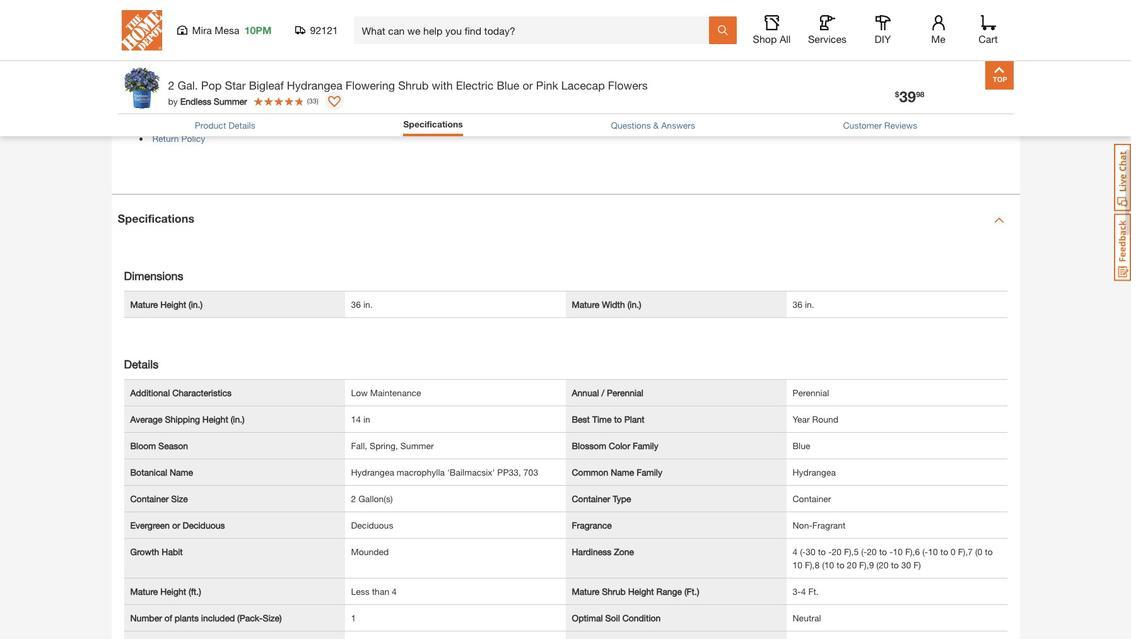 Task type: describe. For each thing, give the bounding box(es) containing it.
mounded
[[351, 546, 389, 557]]

1 vertical spatial or
[[172, 520, 180, 531]]

1 horizontal spatial (in.)
[[231, 414, 245, 425]]

customer
[[843, 120, 882, 131]]

1 vertical spatial specifications
[[118, 211, 194, 225]]

included
[[201, 613, 235, 623]]

2 gallon(s)
[[351, 493, 393, 504]]

feedback link image
[[1114, 213, 1131, 281]]

by
[[168, 96, 178, 106]]

1 horizontal spatial details
[[228, 120, 255, 131]]

cart link
[[974, 15, 1002, 45]]

shop
[[753, 33, 777, 45]]

the home depot logo image
[[121, 10, 162, 50]]

fertilizer
[[327, 22, 358, 33]]

0
[[951, 546, 956, 557]]

(ft.)
[[684, 586, 699, 597]]

plant
[[624, 414, 645, 425]]

92121 button
[[295, 24, 338, 37]]

container for container type
[[572, 493, 610, 504]]

number
[[130, 613, 162, 623]]

granular
[[292, 22, 325, 33]]

hydrangea for hydrangea
[[793, 467, 836, 478]]

top button
[[985, 61, 1013, 90]]

optimal
[[572, 613, 603, 623]]

electric
[[456, 78, 494, 92]]

)
[[317, 96, 318, 105]]

0 horizontal spatial details
[[124, 357, 158, 371]]

spring
[[195, 22, 219, 33]]

/
[[601, 387, 604, 398]]

1 36 from the left
[[351, 299, 361, 310]]

mature width (in.)
[[572, 299, 641, 310]]

3-4 ft.
[[793, 586, 819, 597]]

(ft.)
[[189, 586, 201, 597]]

0 vertical spatial blue
[[497, 78, 520, 92]]

gallon(s)
[[358, 493, 393, 504]]

0 vertical spatial or
[[523, 78, 533, 92]]

time
[[592, 414, 612, 425]]

botanical
[[130, 467, 167, 478]]

in for 14
[[363, 414, 370, 425]]

family for common name family
[[637, 467, 662, 478]]

non-
[[793, 520, 812, 531]]

4'
[[211, 44, 218, 55]]

container for container size
[[130, 493, 169, 504]]

size
[[171, 493, 188, 504]]

width
[[602, 299, 625, 310]]

1 horizontal spatial 20
[[847, 560, 857, 570]]

diy
[[875, 33, 891, 45]]

(20
[[876, 560, 889, 570]]

1 horizontal spatial specifications
[[403, 119, 463, 129]]

2 horizontal spatial 4
[[801, 586, 806, 597]]

less than 4
[[351, 586, 397, 597]]

zones
[[189, 66, 212, 77]]

2 36 from the left
[[793, 299, 803, 310]]

0 horizontal spatial with
[[222, 22, 238, 33]]

zone
[[614, 546, 634, 557]]

2 horizontal spatial 20
[[867, 546, 877, 557]]

live chat image
[[1114, 144, 1131, 211]]

low
[[351, 387, 368, 398]]

2 (- from the left
[[861, 546, 867, 557]]

pink
[[536, 78, 558, 92]]

container size
[[130, 493, 188, 504]]

all
[[780, 33, 791, 45]]

flowers
[[608, 78, 648, 92]]

fertilize in spring with slow-release granular fertilizer
[[152, 22, 358, 33]]

soil
[[605, 613, 620, 623]]

average
[[130, 414, 162, 425]]

mira mesa 10pm
[[192, 24, 272, 36]]

best
[[572, 414, 590, 425]]

2 horizontal spatial 10
[[928, 546, 938, 557]]

services button
[[807, 15, 848, 45]]

to up gal.
[[178, 66, 186, 77]]

season
[[158, 440, 188, 451]]

mature for mature shrub height range (ft.)
[[572, 586, 600, 597]]

shipping
[[165, 414, 200, 425]]

growth habit
[[130, 546, 183, 557]]

0 horizontal spatial 10
[[793, 560, 803, 570]]

$
[[895, 90, 899, 99]]

98
[[916, 90, 925, 99]]

hardy
[[152, 66, 176, 77]]

0 vertical spatial 4-
[[243, 44, 251, 55]]

1 horizontal spatial blue
[[793, 440, 810, 451]]

to up (10
[[818, 546, 826, 557]]

9
[[223, 66, 228, 77]]

me button
[[918, 15, 959, 45]]

4 (-30 to -20 f),5 (-20 to -10 f),6 (-10 to 0 f),7 (0 to 10 f),8 (10 to 20 f),9 (20 to 30 f)
[[793, 546, 993, 570]]

fertilize
[[152, 22, 183, 33]]

hydrangea up '33' on the left of the page
[[287, 78, 342, 92]]

name for common
[[611, 467, 634, 478]]

less
[[351, 586, 370, 597]]

0 horizontal spatial 4
[[392, 586, 397, 597]]

diy button
[[863, 15, 903, 45]]

fall,
[[351, 440, 367, 451]]

92121
[[310, 24, 338, 36]]

mesa
[[215, 24, 239, 36]]

1
[[351, 613, 356, 623]]

bloom season
[[130, 440, 188, 451]]

annual / perennial
[[572, 387, 643, 398]]

(pack-
[[237, 613, 263, 623]]

f)
[[914, 560, 921, 570]]

common
[[572, 467, 608, 478]]

to right time
[[614, 414, 622, 425]]

fragrance
[[572, 520, 612, 531]]

evergreen
[[130, 520, 170, 531]]

round
[[812, 414, 838, 425]]

spring,
[[370, 440, 398, 451]]

4 inside 4 (-30 to -20 f),5 (-20 to -10 f),6 (-10 to 0 f),7 (0 to 10 f),8 (10 to 20 f),9 (20 to 30 f)
[[793, 546, 798, 557]]

What can we help you find today? search field
[[362, 17, 708, 44]]

'bailmacsix'
[[447, 467, 495, 478]]

neutral
[[793, 613, 821, 623]]

mature for mature width (in.)
[[572, 299, 600, 310]]

pp33,703
[[217, 111, 256, 121]]

mature for mature height (ft.)
[[130, 586, 158, 597]]

to right (0
[[985, 546, 993, 557]]

2 - from the left
[[890, 546, 893, 557]]

cart
[[979, 33, 998, 45]]

1 in. from the left
[[363, 299, 373, 310]]

of
[[164, 613, 172, 623]]

33
[[309, 96, 317, 105]]

blossom
[[572, 440, 606, 451]]

3 container from the left
[[793, 493, 831, 504]]

return policy link
[[152, 133, 205, 144]]

display image
[[328, 96, 340, 109]]



Task type: vqa. For each thing, say whether or not it's contained in the screenshot.


Task type: locate. For each thing, give the bounding box(es) containing it.
4 down non-
[[793, 546, 798, 557]]

in.
[[363, 299, 373, 310], [805, 299, 814, 310]]

0 horizontal spatial deciduous
[[183, 520, 225, 531]]

- left f),6
[[890, 546, 893, 557]]

perennial up year round on the right of page
[[793, 387, 829, 398]]

f),9
[[859, 560, 874, 570]]

hydrangea down year round on the right of page
[[793, 467, 836, 478]]

0 horizontal spatial 30
[[806, 546, 816, 557]]

1 vertical spatial summer
[[400, 440, 434, 451]]

20 up f),9
[[867, 546, 877, 557]]

macrophylla for 'bailmacsix'
[[397, 467, 445, 478]]

f),6
[[905, 546, 920, 557]]

0 vertical spatial 3-
[[203, 44, 211, 55]]

1 vertical spatial 4-
[[215, 66, 223, 77]]

3- left ft.
[[793, 586, 801, 597]]

or right evergreen
[[172, 520, 180, 531]]

1 horizontal spatial 30
[[901, 560, 911, 570]]

questions & answers button
[[611, 119, 695, 132], [611, 119, 695, 132]]

specifications up dimensions at the left of page
[[118, 211, 194, 225]]

2 horizontal spatial container
[[793, 493, 831, 504]]

mature down fertilize
[[152, 44, 180, 55]]

range
[[656, 586, 682, 597]]

non-fragrant
[[793, 520, 846, 531]]

2
[[168, 78, 174, 92], [351, 493, 356, 504]]

container up non-fragrant
[[793, 493, 831, 504]]

shop all
[[753, 33, 791, 45]]

0 horizontal spatial perennial
[[607, 387, 643, 398]]

customer reviews button
[[843, 119, 917, 132], [843, 119, 917, 132]]

f),5
[[844, 546, 859, 557]]

39
[[899, 88, 916, 105]]

1 vertical spatial family
[[637, 467, 662, 478]]

1 vertical spatial 3-
[[793, 586, 801, 597]]

1 horizontal spatial with
[[432, 78, 453, 92]]

hardiness zone
[[572, 546, 634, 557]]

0 horizontal spatial 4-
[[215, 66, 223, 77]]

(in.) for mature height (in.)
[[189, 299, 203, 310]]

in for fertilize
[[185, 22, 192, 33]]

customer reviews
[[843, 120, 917, 131]]

0 horizontal spatial -
[[828, 546, 832, 557]]

3 (- from the left
[[922, 546, 928, 557]]

1 36 in. from the left
[[351, 299, 373, 310]]

mature height (in.)
[[130, 299, 203, 310]]

1 horizontal spatial 36 in.
[[793, 299, 814, 310]]

(in.) for mature width (in.)
[[628, 299, 641, 310]]

height down characteristics
[[202, 414, 228, 425]]

1 perennial from the left
[[607, 387, 643, 398]]

-
[[828, 546, 832, 557], [890, 546, 893, 557]]

container up evergreen
[[130, 493, 169, 504]]

fall, spring, summer
[[351, 440, 434, 451]]

1 horizontal spatial perennial
[[793, 387, 829, 398]]

4- up pop
[[215, 66, 223, 77]]

0 horizontal spatial shrub
[[398, 78, 429, 92]]

to
[[178, 66, 186, 77], [614, 414, 622, 425], [818, 546, 826, 557], [879, 546, 887, 557], [940, 546, 948, 557], [985, 546, 993, 557], [837, 560, 845, 570], [891, 560, 899, 570]]

return
[[152, 133, 179, 144]]

1 horizontal spatial name
[[611, 467, 634, 478]]

mature left width
[[572, 299, 600, 310]]

10pm
[[244, 24, 272, 36]]

container
[[130, 493, 169, 504], [572, 493, 610, 504], [793, 493, 831, 504]]

0 vertical spatial specifications
[[403, 119, 463, 129]]

2 in. from the left
[[805, 299, 814, 310]]

by endless summer
[[168, 96, 247, 106]]

4- right high,
[[243, 44, 251, 55]]

shrub up the soil
[[602, 586, 626, 597]]

(- right f),5
[[861, 546, 867, 557]]

hydrangea up "2 gallon(s)"
[[351, 467, 394, 478]]

details up additional
[[124, 357, 158, 371]]

0 horizontal spatial 20
[[832, 546, 842, 557]]

to right (20
[[891, 560, 899, 570]]

2 36 in. from the left
[[793, 299, 814, 310]]

1 horizontal spatial 36
[[793, 299, 803, 310]]

name
[[170, 467, 193, 478], [611, 467, 634, 478]]

1 vertical spatial shrub
[[602, 586, 626, 597]]

macrophylla down '9'
[[198, 89, 246, 99]]

1 horizontal spatial shrub
[[602, 586, 626, 597]]

0 horizontal spatial macrophylla
[[198, 89, 246, 99]]

5'
[[251, 44, 258, 55]]

to right (10
[[837, 560, 845, 570]]

common name family
[[572, 467, 662, 478]]

1 vertical spatial 2
[[351, 493, 356, 504]]

reviews
[[884, 120, 917, 131]]

0 vertical spatial 30
[[806, 546, 816, 557]]

to up (20
[[879, 546, 887, 557]]

bloom
[[130, 440, 156, 451]]

summer
[[214, 96, 247, 106], [400, 440, 434, 451]]

1 horizontal spatial or
[[523, 78, 533, 92]]

hardy to zones 4-9
[[152, 66, 228, 77]]

hydrangea macrophylla 'bailmacseven'
[[152, 89, 308, 99]]

answers
[[661, 120, 695, 131]]

10 left 0
[[928, 546, 938, 557]]

10 left f),8
[[793, 560, 803, 570]]

1 (- from the left
[[800, 546, 806, 557]]

with left the slow-
[[222, 22, 238, 33]]

1 name from the left
[[170, 467, 193, 478]]

30
[[806, 546, 816, 557], [901, 560, 911, 570]]

0 vertical spatial with
[[222, 22, 238, 33]]

name up the size
[[170, 467, 193, 478]]

1 vertical spatial with
[[432, 78, 453, 92]]

f),7
[[958, 546, 973, 557]]

hydrangea macrophylla 'bailmacsix' pp33, 703
[[351, 467, 538, 478]]

fragrant
[[812, 520, 846, 531]]

4 right than on the bottom of the page
[[392, 586, 397, 597]]

mature for mature height (in.)
[[130, 299, 158, 310]]

pp33,
[[497, 467, 521, 478]]

return policy
[[152, 133, 205, 144]]

1 vertical spatial in
[[363, 414, 370, 425]]

1 horizontal spatial summer
[[400, 440, 434, 451]]

specifications down 2 gal. pop star bigleaf hydrangea flowering shrub with electric blue or pink lacecap flowers
[[403, 119, 463, 129]]

2 deciduous from the left
[[351, 520, 393, 531]]

name up type
[[611, 467, 634, 478]]

1 horizontal spatial in
[[363, 414, 370, 425]]

blue right electric at the left
[[497, 78, 520, 92]]

shop all button
[[752, 15, 792, 45]]

1 horizontal spatial 2
[[351, 493, 356, 504]]

characteristics
[[172, 387, 232, 398]]

2 horizontal spatial (-
[[922, 546, 928, 557]]

or
[[523, 78, 533, 92], [172, 520, 180, 531]]

mature up number
[[130, 586, 158, 597]]

0 horizontal spatial (in.)
[[189, 299, 203, 310]]

mature size, 3-4' high, 4-5' wide
[[152, 44, 279, 55]]

hydrangea for hydrangea macrophylla 'bailmacseven'
[[152, 89, 196, 99]]

0 vertical spatial in
[[185, 22, 192, 33]]

with left electric at the left
[[432, 78, 453, 92]]

(-
[[800, 546, 806, 557], [861, 546, 867, 557], [922, 546, 928, 557]]

deciduous down "2 gallon(s)"
[[351, 520, 393, 531]]

summer for by endless summer
[[214, 96, 247, 106]]

plants
[[175, 613, 199, 623]]

0 horizontal spatial 36 in.
[[351, 299, 373, 310]]

family right color
[[633, 440, 658, 451]]

0 horizontal spatial specifications
[[118, 211, 194, 225]]

4 left ft.
[[801, 586, 806, 597]]

annual
[[572, 387, 599, 398]]

container up fragrance
[[572, 493, 610, 504]]

0 horizontal spatial 3-
[[203, 44, 211, 55]]

with
[[222, 22, 238, 33], [432, 78, 453, 92]]

1 deciduous from the left
[[183, 520, 225, 531]]

product
[[195, 120, 226, 131]]

2 left gallon(s) on the bottom of the page
[[351, 493, 356, 504]]

10 left f),6
[[893, 546, 903, 557]]

perennial right / at the bottom right
[[607, 387, 643, 398]]

0 horizontal spatial in
[[185, 22, 192, 33]]

0 vertical spatial 2
[[168, 78, 174, 92]]

2 horizontal spatial (in.)
[[628, 299, 641, 310]]

release
[[262, 22, 290, 33]]

1 vertical spatial details
[[124, 357, 158, 371]]

caret image
[[994, 215, 1004, 225]]

20 down f),5
[[847, 560, 857, 570]]

0 horizontal spatial (-
[[800, 546, 806, 557]]

0 horizontal spatial 2
[[168, 78, 174, 92]]

(- up f),8
[[800, 546, 806, 557]]

height left (ft.)
[[160, 586, 186, 597]]

mature for mature size, 3-4' high, 4-5' wide
[[152, 44, 180, 55]]

36
[[351, 299, 361, 310], [793, 299, 803, 310]]

0 horizontal spatial 36
[[351, 299, 361, 310]]

0 vertical spatial macrophylla
[[198, 89, 246, 99]]

1 - from the left
[[828, 546, 832, 557]]

10
[[893, 546, 903, 557], [928, 546, 938, 557], [793, 560, 803, 570]]

1 vertical spatial macrophylla
[[397, 467, 445, 478]]

to left 0
[[940, 546, 948, 557]]

0 vertical spatial shrub
[[398, 78, 429, 92]]

container type
[[572, 493, 631, 504]]

1 horizontal spatial 4
[[793, 546, 798, 557]]

1 horizontal spatial in.
[[805, 299, 814, 310]]

maintenance
[[370, 387, 421, 398]]

- up (10
[[828, 546, 832, 557]]

1 container from the left
[[130, 493, 169, 504]]

pop
[[201, 78, 222, 92]]

$ 39 98
[[895, 88, 925, 105]]

low maintenance
[[351, 387, 421, 398]]

endless
[[180, 96, 211, 106]]

(
[[307, 96, 309, 105]]

product image image
[[121, 68, 162, 109]]

2 name from the left
[[611, 467, 634, 478]]

color
[[609, 440, 630, 451]]

1 vertical spatial blue
[[793, 440, 810, 451]]

1 horizontal spatial (-
[[861, 546, 867, 557]]

1 horizontal spatial macrophylla
[[397, 467, 445, 478]]

mature down dimensions at the left of page
[[130, 299, 158, 310]]

details right product
[[228, 120, 255, 131]]

blue down year at the right bottom
[[793, 440, 810, 451]]

perennial
[[607, 387, 643, 398], [793, 387, 829, 398]]

0 horizontal spatial or
[[172, 520, 180, 531]]

20 left f),5
[[832, 546, 842, 557]]

0 vertical spatial family
[[633, 440, 658, 451]]

1 horizontal spatial 10
[[893, 546, 903, 557]]

specifications
[[403, 119, 463, 129], [118, 211, 194, 225]]

0 horizontal spatial name
[[170, 467, 193, 478]]

in right 14
[[363, 414, 370, 425]]

additional
[[130, 387, 170, 398]]

hydrangea for hydrangea macrophylla 'bailmacsix' pp33, 703
[[351, 467, 394, 478]]

mature height (ft.)
[[130, 586, 201, 597]]

30 up f),8
[[806, 546, 816, 557]]

3- right size,
[[203, 44, 211, 55]]

1 horizontal spatial 3-
[[793, 586, 801, 597]]

1 horizontal spatial 4-
[[243, 44, 251, 55]]

bigleaf
[[249, 78, 284, 92]]

mature up optimal
[[572, 586, 600, 597]]

macrophylla
[[198, 89, 246, 99], [397, 467, 445, 478]]

height up condition
[[628, 586, 654, 597]]

family down "blossom color family" at bottom right
[[637, 467, 662, 478]]

0 horizontal spatial blue
[[497, 78, 520, 92]]

14 in
[[351, 414, 370, 425]]

0 horizontal spatial in.
[[363, 299, 373, 310]]

2 gal. pop star bigleaf hydrangea flowering shrub with electric blue or pink lacecap flowers
[[168, 78, 648, 92]]

questions
[[611, 120, 651, 131]]

summer up pp33,703
[[214, 96, 247, 106]]

questions & answers
[[611, 120, 695, 131]]

deciduous down the size
[[183, 520, 225, 531]]

high,
[[221, 44, 240, 55]]

0 vertical spatial details
[[228, 120, 255, 131]]

703
[[523, 467, 538, 478]]

2 for 2 gal. pop star bigleaf hydrangea flowering shrub with electric blue or pink lacecap flowers
[[168, 78, 174, 92]]

height down dimensions at the left of page
[[160, 299, 186, 310]]

macrophylla down fall, spring, summer on the left bottom of the page
[[397, 467, 445, 478]]

summer for fall, spring, summer
[[400, 440, 434, 451]]

1 horizontal spatial deciduous
[[351, 520, 393, 531]]

2 container from the left
[[572, 493, 610, 504]]

name for botanical
[[170, 467, 193, 478]]

2 down hardy at the top of the page
[[168, 78, 174, 92]]

1 vertical spatial 30
[[901, 560, 911, 570]]

in left "mira"
[[185, 22, 192, 33]]

shrub right "flowering" on the left of page
[[398, 78, 429, 92]]

1 horizontal spatial container
[[572, 493, 610, 504]]

(0
[[975, 546, 982, 557]]

family for blossom color family
[[633, 440, 658, 451]]

(- right f),6
[[922, 546, 928, 557]]

dimensions
[[124, 269, 183, 283]]

number:
[[180, 111, 215, 121]]

growth
[[130, 546, 159, 557]]

2 for 2 gallon(s)
[[351, 493, 356, 504]]

summer right spring, on the left of the page
[[400, 440, 434, 451]]

30 left f)
[[901, 560, 911, 570]]

hydrangea up patent
[[152, 89, 196, 99]]

1 horizontal spatial -
[[890, 546, 893, 557]]

0 vertical spatial summer
[[214, 96, 247, 106]]

2 perennial from the left
[[793, 387, 829, 398]]

botanical name
[[130, 467, 193, 478]]

0 horizontal spatial summer
[[214, 96, 247, 106]]

patent
[[152, 111, 178, 121]]

or left pink
[[523, 78, 533, 92]]

macrophylla for 'bailmacseven'
[[198, 89, 246, 99]]

0 horizontal spatial container
[[130, 493, 169, 504]]



